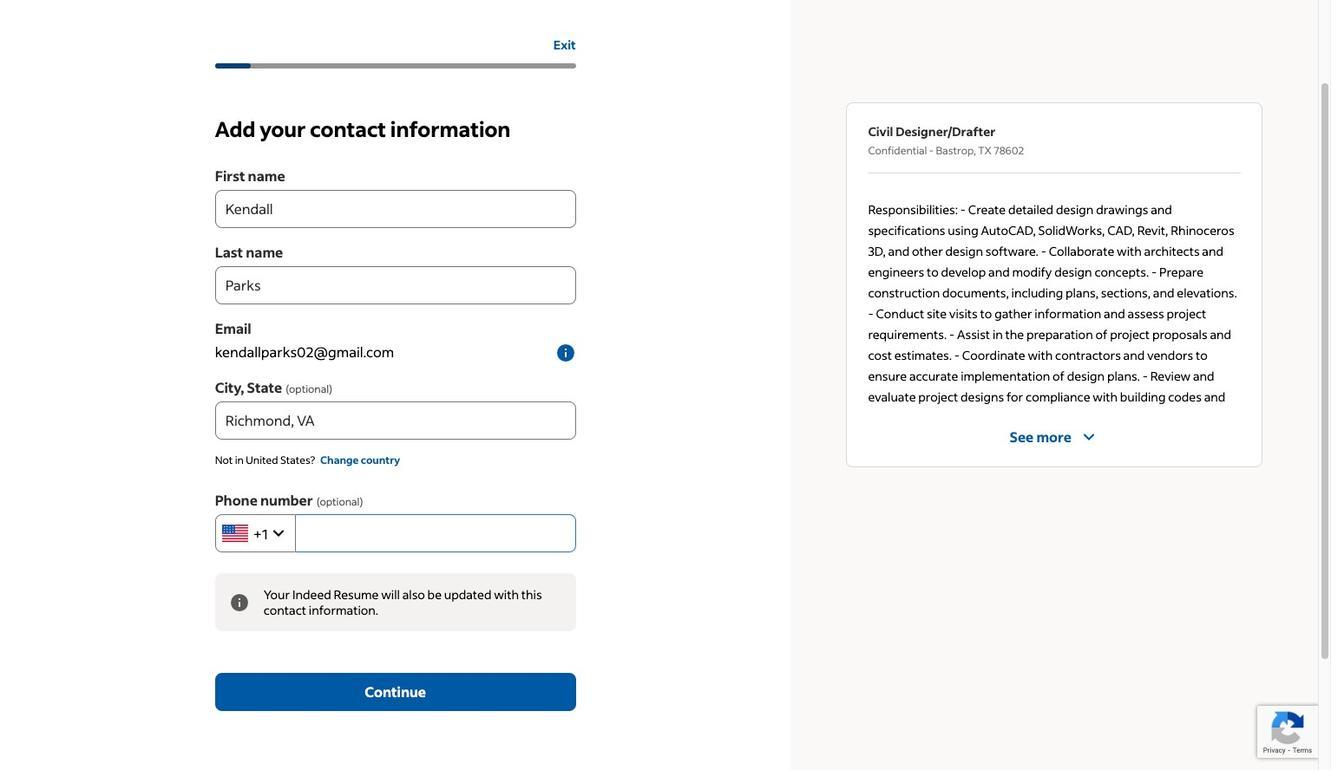 Task type: describe. For each thing, give the bounding box(es) containing it.
highly
[[1125, 513, 1159, 530]]

and up communication
[[1153, 555, 1174, 572]]

proposals
[[1152, 326, 1208, 342]]

country
[[361, 454, 400, 467]]

Last name text field
[[215, 266, 576, 305]]

more
[[1037, 428, 1072, 446]]

detailed
[[1008, 201, 1054, 217]]

civil
[[868, 123, 893, 140]]

information inside responsibilities: - create detailed design drawings and specifications using autocad, solidworks, cad, revit, rhinoceros 3d, and other design software. - collaborate with architects and engineers to develop and modify design concepts. - prepare construction documents, including plans, sections, and elevations. - conduct site visits to gather information and assess project requirements. - assist in the preparation of project proposals and cost estimates. - coordinate with contractors and vendors to ensure accurate implementation of design plans. - review and evaluate project designs for compliance with building codes and regulations. - stay updated on industry trends and advancements in design software. experience: - proficiency in autocad, solidworks, cad, revit, rhinoceros 3d, bluebeam, grasshopper, and other relevant design software. - strong knowledge of graphic design principles and 2d animation techniques. - previous experience in interior design or related field is highly desirable. - excellent attention to detail and ability to produce accurate technical drawings. - strong problem-solving skills and ability to work well in a team environment. - effective communication skills to collaborate with clients, architects, engineers, and contractors. note: this job description is not intended to be all-inclusive. employee may perform other related duties as required to meet the ongoing needs of the organization.
[[1035, 305, 1102, 322]]

change
[[320, 454, 359, 467]]

of down perform
[[976, 659, 988, 676]]

of up compliance
[[1053, 368, 1065, 384]]

see more
[[1010, 428, 1072, 446]]

grasshopper,
[[1149, 451, 1224, 467]]

city, state (optional)
[[215, 378, 332, 397]]

with down preparation
[[1028, 347, 1053, 363]]

1 horizontal spatial ability
[[1177, 555, 1211, 572]]

and right codes
[[1204, 388, 1226, 405]]

- right desirable.
[[1218, 513, 1224, 530]]

organization.
[[1012, 659, 1086, 676]]

- down assist
[[955, 347, 960, 363]]

civil designer/drafter confidential  -  bastrop, tx 78602
[[868, 123, 1024, 157]]

trends
[[1088, 409, 1125, 426]]

coordinate
[[962, 347, 1026, 363]]

produce
[[1099, 534, 1146, 551]]

bluebeam,
[[1087, 451, 1146, 467]]

tx
[[978, 144, 992, 157]]

and down communication
[[1140, 597, 1162, 613]]

1 horizontal spatial is
[[1114, 513, 1122, 530]]

job
[[927, 618, 945, 634]]

in up coordinate
[[993, 326, 1003, 342]]

design up experience
[[868, 493, 906, 509]]

exit button
[[554, 25, 576, 63]]

interior
[[946, 513, 987, 530]]

2d
[[989, 493, 1005, 509]]

this
[[901, 618, 925, 634]]

continue button
[[215, 673, 576, 712]]

1 vertical spatial autocad,
[[1130, 430, 1185, 447]]

0 vertical spatial cad,
[[1108, 222, 1135, 238]]

1 vertical spatial software.
[[921, 430, 974, 447]]

and up plans.
[[1124, 347, 1145, 363]]

1 vertical spatial 3d,
[[1067, 451, 1085, 467]]

site
[[927, 305, 947, 322]]

- up building
[[1143, 368, 1148, 384]]

and down building
[[1127, 409, 1149, 426]]

architects,
[[1018, 597, 1076, 613]]

2 vertical spatial software.
[[1014, 472, 1067, 488]]

review
[[1151, 368, 1191, 384]]

and down prepare
[[1153, 284, 1175, 301]]

of down grasshopper,
[[1183, 472, 1195, 488]]

industry
[[1039, 409, 1086, 426]]

your
[[260, 115, 306, 142]]

1 vertical spatial skills
[[1206, 576, 1233, 592]]

0 horizontal spatial strong
[[987, 555, 1025, 572]]

drawings.
[[922, 555, 977, 572]]

information.
[[309, 602, 379, 618]]

- up using
[[961, 201, 966, 217]]

and up experience
[[868, 472, 890, 488]]

develop
[[941, 263, 986, 280]]

contractors
[[1055, 347, 1121, 363]]

last name
[[215, 243, 283, 261]]

excellent
[[868, 534, 919, 551]]

design up collaborate
[[1056, 201, 1094, 217]]

contact inside your indeed resume will also be updated with this contact information.
[[264, 602, 306, 618]]

(optional) for city, state
[[286, 383, 332, 396]]

and down sections,
[[1104, 305, 1125, 322]]

regulations.
[[868, 409, 935, 426]]

to down engineers, at right
[[1099, 618, 1111, 634]]

design up develop
[[946, 243, 983, 259]]

visits
[[949, 305, 978, 322]]

1 horizontal spatial rhinoceros
[[1171, 222, 1235, 238]]

team
[[946, 576, 975, 592]]

detail
[[991, 534, 1022, 551]]

0 vertical spatial ability
[[1048, 534, 1082, 551]]

be inside your indeed resume will also be updated with this contact information.
[[428, 587, 442, 603]]

intended
[[1046, 618, 1097, 634]]

0 vertical spatial autocad,
[[981, 222, 1036, 238]]

not
[[1024, 618, 1044, 634]]

architects
[[1144, 243, 1200, 259]]

cost
[[868, 347, 892, 363]]

experience:
[[977, 430, 1042, 447]]

updated inside your indeed resume will also be updated with this contact information.
[[444, 587, 492, 603]]

add your contact information
[[215, 115, 511, 142]]

knowledge
[[1118, 472, 1181, 488]]

city,
[[215, 378, 244, 397]]

- left prepare
[[1152, 263, 1157, 280]]

for
[[1007, 388, 1023, 405]]

solving
[[1081, 555, 1121, 572]]

advancements
[[1151, 409, 1234, 426]]

assist
[[957, 326, 990, 342]]

your
[[264, 587, 290, 603]]

in down principles
[[933, 513, 943, 530]]

- right see
[[1045, 430, 1050, 447]]

engineers,
[[1079, 597, 1138, 613]]

in right not
[[235, 454, 244, 467]]

state
[[247, 378, 282, 397]]

First name text field
[[215, 190, 576, 228]]

clients,
[[976, 597, 1015, 613]]

evaluate
[[868, 388, 916, 405]]

- up highly
[[1134, 493, 1140, 509]]

united states image
[[222, 525, 248, 542]]

see
[[1010, 428, 1034, 446]]

meet
[[1194, 638, 1223, 655]]

ensure
[[868, 368, 907, 384]]

construction
[[868, 284, 940, 301]]

to right visits
[[980, 305, 992, 322]]

and up codes
[[1193, 368, 1215, 384]]

to left detail
[[976, 534, 988, 551]]

the down 'employee'
[[868, 659, 887, 676]]

inclusive.
[[1148, 618, 1199, 634]]

the down gather
[[1006, 326, 1024, 342]]

to up contractors. at the bottom
[[1213, 555, 1225, 572]]

0 vertical spatial contact
[[310, 115, 386, 142]]

field
[[1087, 513, 1111, 530]]

- up 'techniques.'
[[1070, 472, 1075, 488]]

first
[[215, 167, 245, 185]]

requirements.
[[868, 326, 947, 342]]

0 vertical spatial strong
[[1077, 472, 1116, 488]]

principles
[[908, 493, 963, 509]]

to left meet
[[1179, 638, 1191, 655]]

and up engineers
[[888, 243, 910, 259]]

change country button
[[320, 445, 400, 476]]

required
[[1129, 638, 1177, 655]]

0 vertical spatial project
[[1167, 305, 1207, 322]]

elevations.
[[1177, 284, 1237, 301]]

phone
[[215, 491, 258, 509]]

environment.
[[977, 576, 1053, 592]]

description
[[947, 618, 1011, 634]]

- left assist
[[950, 326, 955, 342]]

and right drawings
[[1151, 201, 1172, 217]]

not in united states? change country
[[215, 454, 400, 467]]

- inside civil designer/drafter confidential  -  bastrop, tx 78602
[[929, 144, 934, 157]]

name for first name
[[248, 167, 285, 185]]

see more button
[[1010, 418, 1099, 457]]

(optional) for phone number
[[316, 496, 363, 509]]

to down proposals
[[1196, 347, 1208, 363]]



Task type: vqa. For each thing, say whether or not it's contained in the screenshot.
THE JOB
yes



Task type: locate. For each thing, give the bounding box(es) containing it.
phone number (optional)
[[215, 491, 363, 509]]

autocad,
[[981, 222, 1036, 238], [1130, 430, 1185, 447]]

and left 2d
[[965, 493, 987, 509]]

a
[[937, 576, 944, 592]]

email
[[215, 319, 251, 338]]

responsibilities:
[[868, 201, 958, 217]]

1 horizontal spatial accurate
[[1148, 534, 1197, 551]]

1 vertical spatial (optional)
[[316, 496, 363, 509]]

well
[[899, 576, 922, 592]]

1 vertical spatial project
[[1110, 326, 1150, 342]]

design down regulations.
[[881, 430, 919, 447]]

1 vertical spatial ability
[[1177, 555, 1211, 572]]

solidworks, down regulations.
[[868, 451, 935, 467]]

name right "last"
[[246, 243, 283, 261]]

duties
[[1077, 638, 1112, 655]]

experience
[[868, 513, 930, 530]]

1 vertical spatial updated
[[444, 587, 492, 603]]

civil designer/drafter element
[[847, 102, 1263, 678]]

accurate
[[909, 368, 959, 384], [1148, 534, 1197, 551]]

0 vertical spatial revit,
[[1138, 222, 1168, 238]]

autocad, up grasshopper,
[[1130, 430, 1185, 447]]

1 vertical spatial strong
[[987, 555, 1025, 572]]

0 horizontal spatial skills
[[1124, 555, 1151, 572]]

engineers
[[868, 263, 924, 280]]

revit, up architects
[[1138, 222, 1168, 238]]

design down contractors
[[1067, 368, 1105, 384]]

2 vertical spatial other
[[1002, 638, 1033, 655]]

1 vertical spatial solidworks,
[[868, 451, 935, 467]]

and up documents,
[[989, 263, 1010, 280]]

preparation
[[1027, 326, 1093, 342]]

previous
[[1142, 493, 1191, 509]]

resume
[[334, 587, 379, 603]]

autocad, down create
[[981, 222, 1036, 238]]

1 vertical spatial is
[[1013, 618, 1022, 634]]

stay
[[945, 409, 970, 426]]

1 vertical spatial cad,
[[937, 451, 965, 467]]

skills
[[1124, 555, 1151, 572], [1206, 576, 1233, 592]]

progress progress bar
[[215, 63, 251, 69]]

0 horizontal spatial accurate
[[909, 368, 959, 384]]

perform
[[952, 638, 999, 655]]

0 horizontal spatial rhinoceros
[[1001, 451, 1064, 467]]

0 vertical spatial software.
[[986, 243, 1039, 259]]

states?
[[280, 454, 315, 467]]

updated down designs
[[972, 409, 1019, 426]]

plans,
[[1066, 284, 1099, 301]]

design down collaborate
[[1055, 263, 1092, 280]]

3d,
[[868, 243, 886, 259], [1067, 451, 1085, 467]]

indeed
[[292, 587, 331, 603]]

design up detail
[[990, 513, 1027, 530]]

also
[[402, 587, 425, 603]]

all-
[[1130, 618, 1148, 634]]

software. up animation
[[1014, 472, 1067, 488]]

first name
[[215, 167, 285, 185]]

78602
[[994, 144, 1024, 157]]

0 horizontal spatial updated
[[444, 587, 492, 603]]

0 horizontal spatial is
[[1013, 618, 1022, 634]]

1 horizontal spatial solidworks,
[[1038, 222, 1105, 238]]

1 vertical spatial name
[[246, 243, 283, 261]]

to left develop
[[927, 263, 939, 280]]

accurate down estimates.
[[909, 368, 959, 384]]

project up 'stay'
[[919, 388, 958, 405]]

0 vertical spatial 3d,
[[868, 243, 886, 259]]

cad,
[[1108, 222, 1135, 238], [937, 451, 965, 467]]

drawings
[[1096, 201, 1149, 217]]

1 vertical spatial accurate
[[1148, 534, 1197, 551]]

with left this
[[494, 587, 519, 603]]

ability up communication
[[1177, 555, 1211, 572]]

0 horizontal spatial be
[[428, 587, 442, 603]]

0 horizontal spatial solidworks,
[[868, 451, 935, 467]]

0 horizontal spatial cad,
[[937, 451, 965, 467]]

strong down detail
[[987, 555, 1025, 572]]

bastrop,
[[936, 144, 976, 157]]

desirable.
[[1162, 513, 1216, 530]]

other up principles
[[892, 472, 923, 488]]

updated inside responsibilities: - create detailed design drawings and specifications using autocad, solidworks, cad, revit, rhinoceros 3d, and other design software. - collaborate with architects and engineers to develop and modify design concepts. - prepare construction documents, including plans, sections, and elevations. - conduct site visits to gather information and assess project requirements. - assist in the preparation of project proposals and cost estimates. - coordinate with contractors and vendors to ensure accurate implementation of design plans. - review and evaluate project designs for compliance with building codes and regulations. - stay updated on industry trends and advancements in design software. experience: - proficiency in autocad, solidworks, cad, revit, rhinoceros 3d, bluebeam, grasshopper, and other relevant design software. - strong knowledge of graphic design principles and 2d animation techniques. - previous experience in interior design or related field is highly desirable. - excellent attention to detail and ability to produce accurate technical drawings. - strong problem-solving skills and ability to work well in a team environment. - effective communication skills to collaborate with clients, architects, engineers, and contractors. note: this job description is not intended to be all-inclusive. employee may perform other related duties as required to meet the ongoing needs of the organization.
[[972, 409, 1019, 426]]

- up modify
[[1041, 243, 1047, 259]]

assess
[[1128, 305, 1164, 322]]

strong up 'techniques.'
[[1077, 472, 1116, 488]]

1 horizontal spatial 3d,
[[1067, 451, 1085, 467]]

1 horizontal spatial be
[[1114, 618, 1128, 634]]

other down specifications
[[912, 243, 943, 259]]

and up prepare
[[1202, 243, 1224, 259]]

to down work
[[868, 597, 880, 613]]

1 horizontal spatial autocad,
[[1130, 430, 1185, 447]]

solidworks, up collaborate
[[1038, 222, 1105, 238]]

0 vertical spatial information
[[390, 115, 511, 142]]

collaborate
[[883, 597, 946, 613]]

None text field
[[215, 402, 576, 440]]

1 horizontal spatial contact
[[310, 115, 386, 142]]

accurate down desirable.
[[1148, 534, 1197, 551]]

+1
[[253, 525, 268, 543]]

designer/drafter
[[896, 123, 996, 140]]

cad, down drawings
[[1108, 222, 1135, 238]]

0 vertical spatial rhinoceros
[[1171, 222, 1235, 238]]

sections,
[[1101, 284, 1151, 301]]

the down perform
[[990, 659, 1009, 676]]

software. down 'stay'
[[921, 430, 974, 447]]

may
[[926, 638, 950, 655]]

1 vertical spatial information
[[1035, 305, 1102, 322]]

0 vertical spatial (optional)
[[286, 383, 332, 396]]

concepts.
[[1095, 263, 1149, 280]]

to down field
[[1084, 534, 1096, 551]]

0 horizontal spatial contact
[[264, 602, 306, 618]]

1 horizontal spatial cad,
[[1108, 222, 1135, 238]]

in up bluebeam,
[[1118, 430, 1128, 447]]

is left "not"
[[1013, 618, 1022, 634]]

0 vertical spatial other
[[912, 243, 943, 259]]

1 horizontal spatial project
[[1110, 326, 1150, 342]]

(optional) inside phone number (optional)
[[316, 496, 363, 509]]

be right also
[[428, 587, 442, 603]]

1 vertical spatial related
[[1035, 638, 1075, 655]]

0 vertical spatial skills
[[1124, 555, 1151, 572]]

1 horizontal spatial strong
[[1077, 472, 1116, 488]]

2 horizontal spatial project
[[1167, 305, 1207, 322]]

(optional) inside city, state (optional)
[[286, 383, 332, 396]]

software. up modify
[[986, 243, 1039, 259]]

on
[[1022, 409, 1037, 426]]

in left a
[[924, 576, 935, 592]]

including
[[1012, 284, 1063, 301]]

1 horizontal spatial updated
[[972, 409, 1019, 426]]

0 horizontal spatial autocad,
[[981, 222, 1036, 238]]

strong
[[1077, 472, 1116, 488], [987, 555, 1025, 572]]

designs
[[961, 388, 1004, 405]]

note:
[[868, 618, 899, 634]]

(optional) down change on the bottom
[[316, 496, 363, 509]]

1 horizontal spatial skills
[[1206, 576, 1233, 592]]

0 vertical spatial solidworks,
[[1038, 222, 1105, 238]]

and right proposals
[[1210, 326, 1232, 342]]

0 horizontal spatial ability
[[1048, 534, 1082, 551]]

0 horizontal spatial information
[[390, 115, 511, 142]]

0 vertical spatial is
[[1114, 513, 1122, 530]]

of
[[1096, 326, 1108, 342], [1053, 368, 1065, 384], [1183, 472, 1195, 488], [976, 659, 988, 676]]

1 horizontal spatial information
[[1035, 305, 1102, 322]]

name for last name
[[246, 243, 283, 261]]

be inside responsibilities: - create detailed design drawings and specifications using autocad, solidworks, cad, revit, rhinoceros 3d, and other design software. - collaborate with architects and engineers to develop and modify design concepts. - prepare construction documents, including plans, sections, and elevations. - conduct site visits to gather information and assess project requirements. - assist in the preparation of project proposals and cost estimates. - coordinate with contractors and vendors to ensure accurate implementation of design plans. - review and evaluate project designs for compliance with building codes and regulations. - stay updated on industry trends and advancements in design software. experience: - proficiency in autocad, solidworks, cad, revit, rhinoceros 3d, bluebeam, grasshopper, and other relevant design software. - strong knowledge of graphic design principles and 2d animation techniques. - previous experience in interior design or related field is highly desirable. - excellent attention to detail and ability to produce accurate technical drawings. - strong problem-solving skills and ability to work well in a team environment. - effective communication skills to collaborate with clients, architects, engineers, and contractors. note: this job description is not intended to be all-inclusive. employee may perform other related duties as required to meet the ongoing needs of the organization.
[[1114, 618, 1128, 634]]

3d, down the proficiency
[[1067, 451, 1085, 467]]

revit,
[[1138, 222, 1168, 238], [967, 451, 998, 467]]

updated
[[972, 409, 1019, 426], [444, 587, 492, 603]]

kendallparks02@gmail.com
[[215, 343, 394, 361]]

design
[[1056, 201, 1094, 217], [946, 243, 983, 259], [1055, 263, 1092, 280], [1067, 368, 1105, 384], [881, 430, 919, 447], [974, 472, 1012, 488], [868, 493, 906, 509], [990, 513, 1027, 530]]

documents,
[[943, 284, 1009, 301]]

revit, down experience:
[[967, 451, 998, 467]]

will
[[381, 587, 400, 603]]

contact right your at the left of the page
[[310, 115, 386, 142]]

employee
[[868, 638, 924, 655]]

building
[[1120, 388, 1166, 405]]

- left 'stay'
[[937, 409, 943, 426]]

- down designer/drafter
[[929, 144, 934, 157]]

related right or
[[1045, 513, 1084, 530]]

communication
[[1115, 576, 1203, 592]]

with down team
[[949, 597, 974, 613]]

None telephone field
[[296, 515, 576, 553]]

and down or
[[1024, 534, 1046, 551]]

be left all-
[[1114, 618, 1128, 634]]

0 vertical spatial updated
[[972, 409, 1019, 426]]

1 vertical spatial other
[[892, 472, 923, 488]]

0 vertical spatial accurate
[[909, 368, 959, 384]]

gather
[[995, 305, 1032, 322]]

be
[[428, 587, 442, 603], [1114, 618, 1128, 634]]

not
[[215, 454, 233, 467]]

software.
[[986, 243, 1039, 259], [921, 430, 974, 447], [1014, 472, 1067, 488]]

3d, up engineers
[[868, 243, 886, 259]]

with up concepts. on the top right of page
[[1117, 243, 1142, 259]]

0 vertical spatial name
[[248, 167, 285, 185]]

modify
[[1012, 263, 1052, 280]]

conduct
[[876, 305, 924, 322]]

relevant
[[926, 472, 972, 488]]

name right 'first'
[[248, 167, 285, 185]]

2 vertical spatial project
[[919, 388, 958, 405]]

- down problem-
[[1055, 576, 1061, 592]]

project down assess
[[1110, 326, 1150, 342]]

1 horizontal spatial revit,
[[1138, 222, 1168, 238]]

problem-
[[1028, 555, 1081, 572]]

0 horizontal spatial revit,
[[967, 451, 998, 467]]

0 vertical spatial related
[[1045, 513, 1084, 530]]

1 vertical spatial rhinoceros
[[1001, 451, 1064, 467]]

with inside your indeed resume will also be updated with this contact information.
[[494, 587, 519, 603]]

- right drawings. at the right bottom of the page
[[979, 555, 985, 572]]

is right field
[[1114, 513, 1122, 530]]

related
[[1045, 513, 1084, 530], [1035, 638, 1075, 655]]

responsibilities: - create detailed design drawings and specifications using autocad, solidworks, cad, revit, rhinoceros 3d, and other design software. - collaborate with architects and engineers to develop and modify design concepts. - prepare construction documents, including plans, sections, and elevations. - conduct site visits to gather information and assess project requirements. - assist in the preparation of project proposals and cost estimates. - coordinate with contractors and vendors to ensure accurate implementation of design plans. - review and evaluate project designs for compliance with building codes and regulations. - stay updated on industry trends and advancements in design software. experience: - proficiency in autocad, solidworks, cad, revit, rhinoceros 3d, bluebeam, grasshopper, and other relevant design software. - strong knowledge of graphic design principles and 2d animation techniques. - previous experience in interior design or related field is highly desirable. - excellent attention to detail and ability to produce accurate technical drawings. - strong problem-solving skills and ability to work well in a team environment. - effective communication skills to collaborate with clients, architects, engineers, and contractors. note: this job description is not intended to be all-inclusive. employee may perform other related duties as required to meet the ongoing needs of the organization.
[[868, 201, 1240, 676]]

contact left 'information.'
[[264, 602, 306, 618]]

work
[[868, 576, 897, 592]]

1 vertical spatial contact
[[264, 602, 306, 618]]

1 vertical spatial revit,
[[967, 451, 998, 467]]

0 horizontal spatial project
[[919, 388, 958, 405]]

related up organization.
[[1035, 638, 1075, 655]]

last
[[215, 243, 243, 261]]

graphic
[[1198, 472, 1240, 488]]

- left "conduct"
[[868, 305, 874, 322]]

vendors
[[1147, 347, 1194, 363]]

ability
[[1048, 534, 1082, 551], [1177, 555, 1211, 572]]

of up contractors
[[1096, 326, 1108, 342]]

1 vertical spatial be
[[1114, 618, 1128, 634]]

estimates.
[[895, 347, 952, 363]]

with up trends
[[1093, 388, 1118, 405]]

design up 2d
[[974, 472, 1012, 488]]

skills down produce
[[1124, 555, 1151, 572]]

rhinoceros up architects
[[1171, 222, 1235, 238]]

other down "not"
[[1002, 638, 1033, 655]]

ongoing
[[889, 659, 937, 676]]

contractors.
[[1164, 597, 1233, 613]]

technical
[[868, 555, 919, 572]]

implementation
[[961, 368, 1050, 384]]

0 horizontal spatial 3d,
[[868, 243, 886, 259]]

prepare
[[1160, 263, 1204, 280]]

skills up contractors. at the bottom
[[1206, 576, 1233, 592]]

collaborate
[[1049, 243, 1115, 259]]

plans.
[[1107, 368, 1140, 384]]

0 vertical spatial be
[[428, 587, 442, 603]]

in down regulations.
[[868, 430, 879, 447]]



